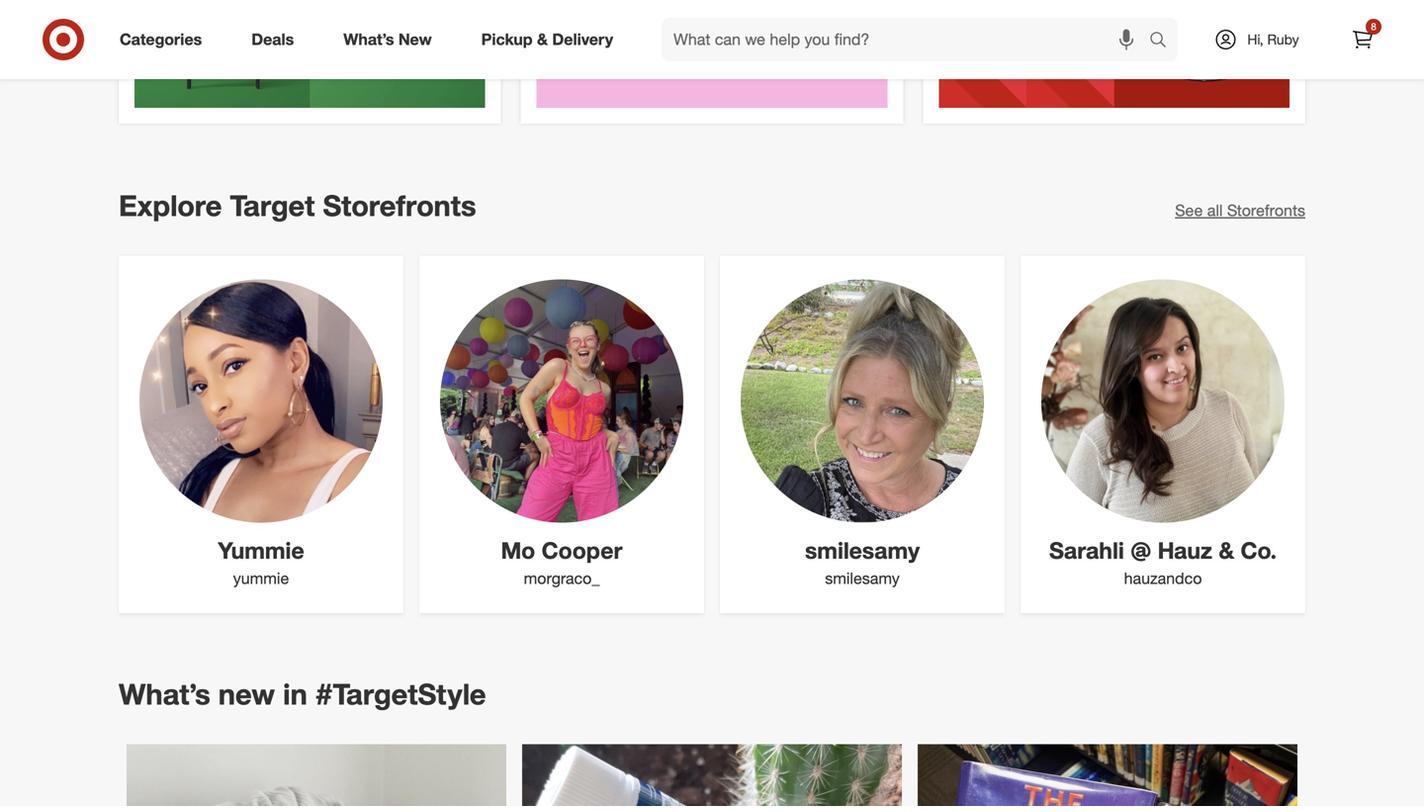 Task type: describe. For each thing, give the bounding box(es) containing it.
hi, ruby
[[1248, 31, 1299, 48]]

hauz
[[1158, 537, 1213, 564]]

deals link
[[235, 18, 319, 61]]

storefronts for explore target storefronts
[[323, 188, 476, 223]]

yummie yummie
[[218, 537, 304, 588]]

What can we help you find? suggestions appear below search field
[[662, 18, 1154, 61]]

ruby
[[1268, 31, 1299, 48]]

simple ways to say "thanks" to the people you depend on year-round. image
[[537, 0, 888, 108]]

morgraco_
[[524, 569, 600, 588]]

profile image for creator image for smilesamy
[[741, 279, 984, 523]]

what's for what's new in #targetstyle
[[119, 677, 210, 712]]

see
[[1175, 201, 1203, 220]]

profile image for creator image for sarahli
[[1042, 279, 1285, 523]]

hauzandco
[[1124, 569, 1202, 588]]

in
[[283, 677, 307, 712]]

categories link
[[103, 18, 227, 61]]

smilesamy smilesamy
[[805, 537, 920, 588]]

& inside "link"
[[537, 30, 548, 49]]

user image by @eeiden_reads image
[[918, 744, 1298, 806]]

sarahli
[[1049, 537, 1125, 564]]

smilesamy inside smilesamy smilesamy
[[825, 569, 900, 588]]

not-so-basic ways to give gift cards this season. image
[[135, 0, 485, 108]]

8 link
[[1341, 18, 1385, 61]]

search button
[[1141, 18, 1188, 65]]

what's for what's new
[[343, 30, 394, 49]]

user image by @beautybyjjmerone image
[[522, 744, 902, 806]]

explore target storefronts
[[119, 188, 476, 223]]

pickup
[[481, 30, 533, 49]]

search
[[1141, 32, 1188, 51]]

new
[[218, 677, 275, 712]]

mo cooper morgraco_
[[501, 537, 623, 588]]



Task type: vqa. For each thing, say whether or not it's contained in the screenshot.
Categories link
yes



Task type: locate. For each thing, give the bounding box(es) containing it.
storefronts for see all storefronts
[[1227, 201, 1306, 220]]

hi,
[[1248, 31, 1264, 48]]

0 vertical spatial smilesamy
[[805, 537, 920, 564]]

2 profile image for creator image from the left
[[440, 279, 684, 523]]

explore
[[119, 188, 222, 223]]

see all storefronts link
[[1175, 199, 1306, 222]]

what's
[[343, 30, 394, 49], [119, 677, 210, 712]]

explore gifts made for the great outdoors. image
[[939, 0, 1290, 108]]

#targetstyle
[[315, 677, 486, 712]]

1 horizontal spatial storefronts
[[1227, 201, 1306, 220]]

what's left new
[[343, 30, 394, 49]]

0 vertical spatial what's
[[343, 30, 394, 49]]

storefronts
[[323, 188, 476, 223], [1227, 201, 1306, 220]]

0 vertical spatial &
[[537, 30, 548, 49]]

4 profile image for creator image from the left
[[1042, 279, 1285, 523]]

profile image for creator image
[[139, 279, 383, 523], [440, 279, 684, 523], [741, 279, 984, 523], [1042, 279, 1285, 523]]

what's new in #targetstyle
[[119, 677, 486, 712]]

deals
[[251, 30, 294, 49]]

smilesamy
[[805, 537, 920, 564], [825, 569, 900, 588]]

mo
[[501, 537, 535, 564]]

1 horizontal spatial what's
[[343, 30, 394, 49]]

0 horizontal spatial what's
[[119, 677, 210, 712]]

target
[[230, 188, 315, 223]]

1 profile image for creator image from the left
[[139, 279, 383, 523]]

what's new link
[[327, 18, 457, 61]]

& inside sarahli @ hauz & co. hauzandco
[[1219, 537, 1235, 564]]

& left co.
[[1219, 537, 1235, 564]]

0 horizontal spatial &
[[537, 30, 548, 49]]

0 horizontal spatial storefronts
[[323, 188, 476, 223]]

1 vertical spatial smilesamy
[[825, 569, 900, 588]]

what's new
[[343, 30, 432, 49]]

all
[[1208, 201, 1223, 220]]

new
[[399, 30, 432, 49]]

3 profile image for creator image from the left
[[741, 279, 984, 523]]

profile image for creator image for yummie
[[139, 279, 383, 523]]

what's left the new
[[119, 677, 210, 712]]

8
[[1371, 20, 1377, 33]]

1 vertical spatial what's
[[119, 677, 210, 712]]

categories
[[120, 30, 202, 49]]

sarahli @ hauz & co. hauzandco
[[1049, 537, 1277, 588]]

& right 'pickup'
[[537, 30, 548, 49]]

yummie
[[218, 537, 304, 564]]

co.
[[1241, 537, 1277, 564]]

user image by @bloomintobeautiful image
[[127, 744, 506, 806]]

profile image for creator image for mo
[[440, 279, 684, 523]]

delivery
[[552, 30, 613, 49]]

pickup & delivery
[[481, 30, 613, 49]]

1 horizontal spatial &
[[1219, 537, 1235, 564]]

see all storefronts
[[1175, 201, 1306, 220]]

cooper
[[542, 537, 623, 564]]

&
[[537, 30, 548, 49], [1219, 537, 1235, 564]]

1 vertical spatial &
[[1219, 537, 1235, 564]]

yummie
[[233, 569, 289, 588]]

@
[[1131, 537, 1152, 564]]

pickup & delivery link
[[465, 18, 638, 61]]



